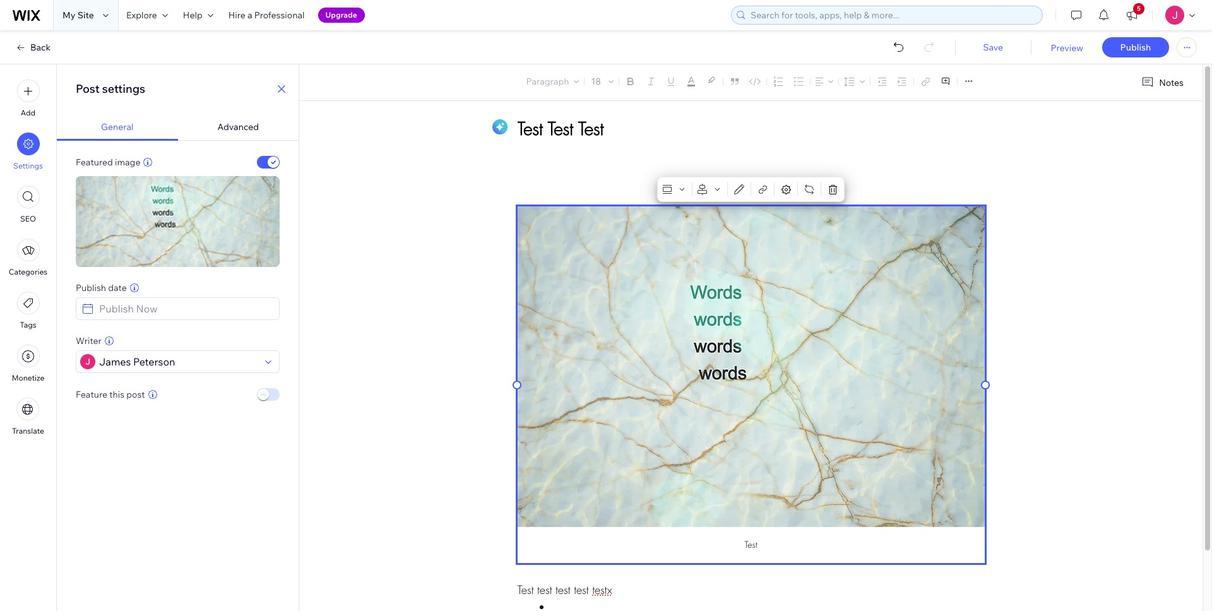 Task type: vqa. For each thing, say whether or not it's contained in the screenshot.
Team
no



Task type: describe. For each thing, give the bounding box(es) containing it.
translate button
[[12, 398, 44, 436]]

1 test from the left
[[537, 583, 552, 597]]

my site
[[62, 9, 94, 21]]

settings button
[[13, 133, 43, 170]]

feature
[[76, 389, 107, 400]]

preview button
[[1051, 42, 1083, 54]]

notes button
[[1136, 74, 1187, 91]]

help button
[[175, 0, 221, 30]]

hire
[[228, 9, 245, 21]]

paragraph
[[526, 76, 569, 87]]

advanced
[[217, 121, 259, 133]]

help
[[183, 9, 202, 21]]

my
[[62, 9, 75, 21]]

testx
[[592, 583, 612, 597]]

publish date
[[76, 282, 127, 294]]

featured image
[[76, 157, 140, 168]]

general
[[101, 121, 134, 133]]

site
[[77, 9, 94, 21]]

general button
[[57, 114, 178, 141]]

save
[[983, 42, 1003, 53]]

tags
[[20, 320, 36, 330]]

5 button
[[1118, 0, 1146, 30]]

categories button
[[9, 239, 47, 277]]

Writer field
[[95, 351, 261, 372]]

hire a professional link
[[221, 0, 312, 30]]

Test text field
[[517, 527, 984, 563]]

explore
[[126, 9, 157, 21]]

5
[[1137, 4, 1141, 13]]

hire a professional
[[228, 9, 305, 21]]

writer
[[76, 335, 102, 347]]

settings
[[13, 161, 43, 170]]

settings
[[102, 81, 145, 96]]

notes
[[1159, 77, 1184, 88]]

test
[[517, 583, 534, 597]]

paragraph button
[[524, 73, 582, 90]]



Task type: locate. For each thing, give the bounding box(es) containing it.
publish inside button
[[1120, 42, 1151, 53]]

back
[[30, 42, 51, 53]]

test
[[537, 583, 552, 597], [556, 583, 570, 597], [574, 583, 589, 597]]

publish button
[[1102, 37, 1169, 57]]

save button
[[968, 42, 1019, 53]]

publish down 5 'button'
[[1120, 42, 1151, 53]]

add button
[[17, 80, 39, 117]]

tab list containing general
[[57, 114, 299, 141]]

post
[[76, 81, 100, 96]]

advanced button
[[178, 114, 299, 141]]

menu
[[0, 72, 56, 443]]

a
[[247, 9, 252, 21]]

publish left date
[[76, 282, 106, 294]]

tags button
[[17, 292, 39, 330]]

publish for publish date
[[76, 282, 106, 294]]

post settings
[[76, 81, 145, 96]]

menu containing add
[[0, 72, 56, 443]]

translate
[[12, 426, 44, 436]]

1 horizontal spatial publish
[[1120, 42, 1151, 53]]

monetize button
[[12, 345, 44, 383]]

featured
[[76, 157, 113, 168]]

0 vertical spatial publish
[[1120, 42, 1151, 53]]

tab list
[[57, 114, 299, 141]]

post
[[126, 389, 145, 400]]

test test test test testx
[[517, 583, 612, 597]]

date
[[108, 282, 127, 294]]

professional
[[254, 9, 305, 21]]

1 vertical spatial publish
[[76, 282, 106, 294]]

2 horizontal spatial test
[[574, 583, 589, 597]]

Add a Catchy Title text field
[[517, 117, 970, 140]]

Publish date field
[[95, 298, 275, 319]]

upgrade button
[[318, 8, 365, 23]]

publish for publish
[[1120, 42, 1151, 53]]

seo
[[20, 214, 36, 223]]

publish
[[1120, 42, 1151, 53], [76, 282, 106, 294]]

marble te image
[[517, 206, 984, 527]]

this
[[109, 389, 124, 400]]

add
[[21, 108, 35, 117]]

feature this post
[[76, 389, 145, 400]]

image
[[115, 157, 140, 168]]

2 test from the left
[[556, 583, 570, 597]]

categories
[[9, 267, 47, 277]]

3 test from the left
[[574, 583, 589, 597]]

0 horizontal spatial test
[[537, 583, 552, 597]]

monetize
[[12, 373, 44, 383]]

seo button
[[17, 186, 39, 223]]

0 horizontal spatial publish
[[76, 282, 106, 294]]

1 horizontal spatial test
[[556, 583, 570, 597]]

upgrade
[[325, 10, 357, 20]]

back button
[[15, 42, 51, 53]]

preview
[[1051, 42, 1083, 54]]

Search for tools, apps, help & more... field
[[747, 6, 1038, 24]]



